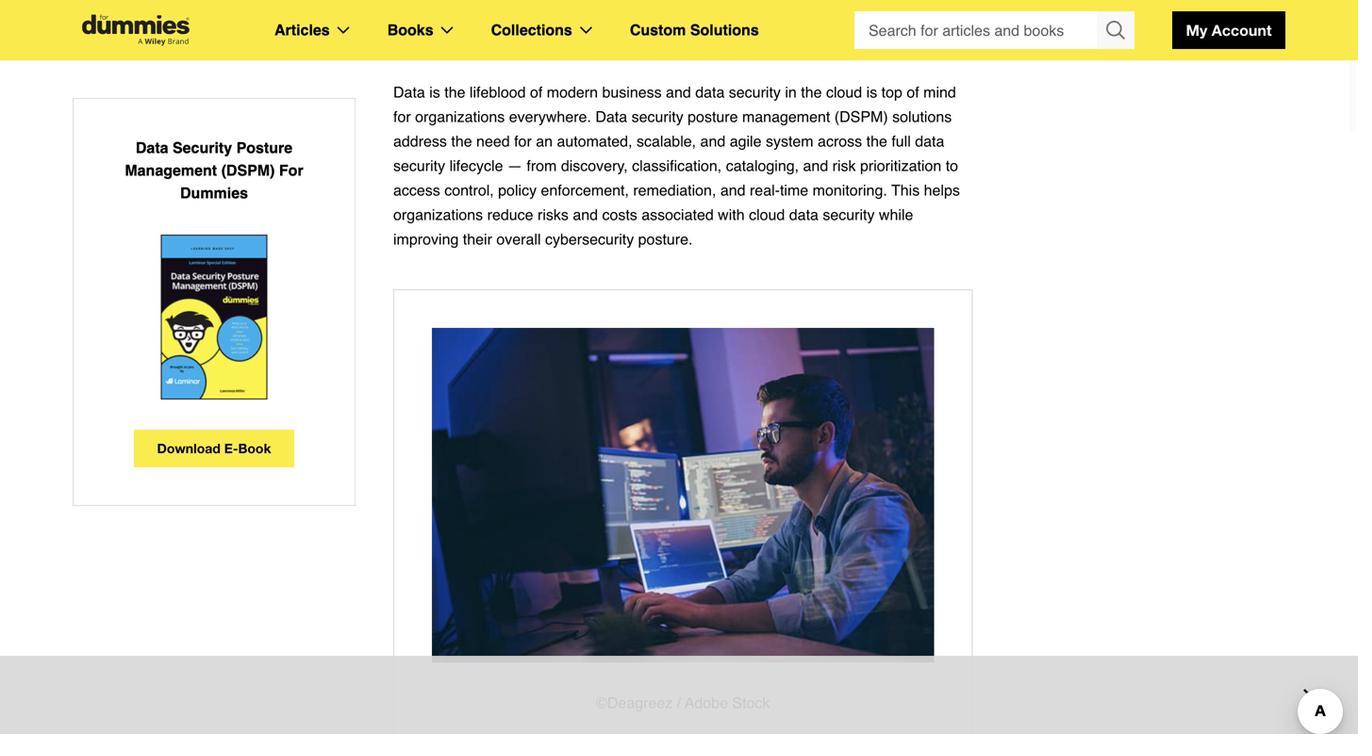 Task type: describe. For each thing, give the bounding box(es) containing it.
classification,
[[632, 157, 722, 175]]

helps
[[924, 182, 960, 199]]

control,
[[445, 182, 494, 199]]

security
[[173, 139, 232, 157]]

in inside data is the lifeblood of modern business and data security in the cloud is top of mind for organizations everywhere. data security posture management (dspm) solutions address the need for an automated, scalable, and agile system across the full data security lifecycle — from discovery, classification, cataloging, and risk prioritization to access control, policy enforcement, remediation, and real-time monitoring. this helps organizations reduce risks and costs associated with cloud data security while improving their overall cybersecurity posture.
[[785, 83, 797, 101]]

started
[[505, 33, 551, 50]]

open article categories image
[[337, 26, 350, 34]]

ten must-have capabilities to look for in a dspm solution link
[[431, 8, 809, 25]]

costs
[[602, 206, 637, 224]]

open collections list image
[[580, 26, 592, 34]]

in inside ten must-have capabilities to look for in a dspm solution how to get started with dspm
[[680, 8, 692, 25]]

books
[[387, 21, 434, 39]]

0 horizontal spatial dspm
[[586, 33, 630, 50]]

(dspm) inside data is the lifeblood of modern business and data security in the cloud is top of mind for organizations everywhere. data security posture management (dspm) solutions address the need for an automated, scalable, and agile system across the full data security lifecycle — from discovery, classification, cataloging, and risk prioritization to access control, policy enforcement, remediation, and real-time monitoring. this helps organizations reduce risks and costs associated with cloud data security while improving their overall cybersecurity posture.
[[835, 108, 888, 125]]

my
[[1186, 21, 1208, 39]]

—
[[507, 157, 523, 175]]

mind
[[924, 83, 956, 101]]

and down posture
[[700, 133, 726, 150]]

data security posture management (dspm) for dummies
[[125, 139, 303, 202]]

download e-book link
[[134, 430, 294, 468]]

security down the monitoring.
[[823, 206, 875, 224]]

security down address
[[393, 157, 445, 175]]

need
[[476, 133, 510, 150]]

security up management
[[729, 83, 781, 101]]

data for data security posture management (dspm) for dummies
[[136, 139, 168, 157]]

automated,
[[557, 133, 632, 150]]

ten must-have capabilities to look for in a dspm solution how to get started with dspm
[[431, 8, 809, 50]]

the left lifeblood
[[445, 83, 466, 101]]

security up 'scalable,'
[[632, 108, 684, 125]]

adobe
[[685, 695, 728, 712]]

book image image
[[161, 235, 268, 400]]

1 vertical spatial organizations
[[393, 206, 483, 224]]

the up management
[[801, 83, 822, 101]]

risk
[[833, 157, 856, 175]]

modern
[[547, 83, 598, 101]]

overall
[[497, 231, 541, 248]]

time
[[780, 182, 809, 199]]

1 is from the left
[[429, 83, 440, 101]]

get
[[480, 33, 501, 50]]

0 horizontal spatial data
[[695, 83, 725, 101]]

solution
[[757, 8, 809, 25]]

book
[[238, 441, 271, 457]]

ten
[[431, 8, 452, 25]]

1 horizontal spatial for
[[514, 133, 532, 150]]

©deagreez / adobe stock
[[596, 695, 770, 712]]

everywhere.
[[509, 108, 591, 125]]

improving
[[393, 231, 459, 248]]

must-
[[456, 8, 494, 25]]

policy
[[498, 182, 537, 199]]

custom solutions
[[630, 21, 759, 39]]

this
[[892, 182, 920, 199]]

risks
[[538, 206, 569, 224]]

logo image
[[73, 15, 199, 46]]

dummies
[[180, 184, 248, 202]]

1 horizontal spatial dspm
[[709, 8, 752, 25]]

1 horizontal spatial to
[[610, 8, 622, 25]]

data is the lifeblood of modern business and data security in the cloud is top of mind for organizations everywhere. data security posture management (dspm) solutions address the need for an automated, scalable, and agile system across the full data security lifecycle — from discovery, classification, cataloging, and risk prioritization to access control, policy enforcement, remediation, and real-time monitoring. this helps organizations reduce risks and costs associated with cloud data security while improving their overall cybersecurity posture.
[[393, 83, 960, 248]]

2 horizontal spatial data
[[596, 108, 627, 125]]

1 horizontal spatial cloud
[[826, 83, 862, 101]]

and left risk
[[803, 157, 828, 175]]

1 horizontal spatial data
[[789, 206, 819, 224]]

collections
[[491, 21, 572, 39]]

discovery,
[[561, 157, 628, 175]]

Search for articles and books text field
[[855, 11, 1099, 49]]



Task type: locate. For each thing, give the bounding box(es) containing it.
with
[[555, 33, 582, 50], [718, 206, 745, 224]]

1 vertical spatial (dspm)
[[221, 162, 275, 179]]

have
[[494, 8, 527, 25]]

dspm right a
[[709, 8, 752, 25]]

0 vertical spatial cloud
[[826, 83, 862, 101]]

address
[[393, 133, 447, 150]]

0 vertical spatial (dspm)
[[835, 108, 888, 125]]

in left a
[[680, 8, 692, 25]]

group
[[855, 11, 1135, 49]]

1 vertical spatial data
[[596, 108, 627, 125]]

©deagreez
[[596, 695, 673, 712]]

0 vertical spatial with
[[555, 33, 582, 50]]

0 horizontal spatial data
[[136, 139, 168, 157]]

across
[[818, 133, 862, 150]]

how
[[431, 33, 459, 50]]

of
[[530, 83, 543, 101], [907, 83, 919, 101]]

associated
[[642, 206, 714, 224]]

real-
[[750, 182, 780, 199]]

0 horizontal spatial cloud
[[749, 206, 785, 224]]

for inside ten must-have capabilities to look for in a dspm solution how to get started with dspm
[[658, 8, 676, 25]]

2 vertical spatial to
[[946, 157, 958, 175]]

full
[[892, 133, 911, 150]]

(dspm)
[[835, 108, 888, 125], [221, 162, 275, 179]]

0 horizontal spatial (dspm)
[[221, 162, 275, 179]]

dspm
[[709, 8, 752, 25], [586, 33, 630, 50]]

0 vertical spatial in
[[680, 8, 692, 25]]

custom solutions link
[[630, 18, 759, 42]]

stock
[[732, 695, 770, 712]]

how to get started with dspm link
[[431, 33, 630, 50]]

1 horizontal spatial (dspm)
[[835, 108, 888, 125]]

(dspm) up across
[[835, 108, 888, 125]]

0 horizontal spatial is
[[429, 83, 440, 101]]

data up "automated,"
[[596, 108, 627, 125]]

2 horizontal spatial for
[[658, 8, 676, 25]]

capabilities
[[531, 8, 606, 25]]

and down enforcement,
[[573, 206, 598, 224]]

with inside ten must-have capabilities to look for in a dspm solution how to get started with dspm
[[555, 33, 582, 50]]

articles
[[275, 21, 330, 39]]

0 vertical spatial organizations
[[415, 108, 505, 125]]

1 vertical spatial cloud
[[749, 206, 785, 224]]

for
[[658, 8, 676, 25], [393, 108, 411, 125], [514, 133, 532, 150]]

1 vertical spatial data
[[915, 133, 945, 150]]

0 horizontal spatial with
[[555, 33, 582, 50]]

dspm down the ten must-have capabilities to look for in a dspm solution link on the top of the page
[[586, 33, 630, 50]]

posture
[[236, 139, 293, 157]]

posture
[[688, 108, 738, 125]]

is
[[429, 83, 440, 101], [867, 83, 877, 101]]

enforcement,
[[541, 182, 629, 199]]

organizations up need
[[415, 108, 505, 125]]

while
[[879, 206, 913, 224]]

0 horizontal spatial in
[[680, 8, 692, 25]]

security expert working on dspm solution image
[[432, 328, 934, 663]]

monitoring.
[[813, 182, 887, 199]]

to left look
[[610, 8, 622, 25]]

their
[[463, 231, 492, 248]]

remediation,
[[633, 182, 716, 199]]

management
[[125, 162, 217, 179]]

scalable,
[[637, 133, 696, 150]]

data inside data security posture management (dspm) for dummies
[[136, 139, 168, 157]]

1 horizontal spatial of
[[907, 83, 919, 101]]

1 vertical spatial dspm
[[586, 33, 630, 50]]

download
[[157, 441, 221, 457]]

0 horizontal spatial of
[[530, 83, 543, 101]]

in up management
[[785, 83, 797, 101]]

2 horizontal spatial to
[[946, 157, 958, 175]]

1 vertical spatial with
[[718, 206, 745, 224]]

is left top
[[867, 83, 877, 101]]

reduce
[[487, 206, 533, 224]]

top
[[882, 83, 903, 101]]

organizations
[[415, 108, 505, 125], [393, 206, 483, 224]]

e-
[[224, 441, 238, 457]]

cybersecurity
[[545, 231, 634, 248]]

of right top
[[907, 83, 919, 101]]

and
[[666, 83, 691, 101], [700, 133, 726, 150], [803, 157, 828, 175], [721, 182, 746, 199], [573, 206, 598, 224]]

/
[[677, 695, 681, 712]]

system
[[766, 133, 814, 150]]

the up lifecycle
[[451, 133, 472, 150]]

1 vertical spatial in
[[785, 83, 797, 101]]

prioritization
[[860, 157, 942, 175]]

the left full
[[867, 133, 888, 150]]

a
[[696, 8, 705, 25]]

solutions
[[892, 108, 952, 125]]

agile
[[730, 133, 762, 150]]

to inside data is the lifeblood of modern business and data security in the cloud is top of mind for organizations everywhere. data security posture management (dspm) solutions address the need for an automated, scalable, and agile system across the full data security lifecycle — from discovery, classification, cataloging, and risk prioritization to access control, policy enforcement, remediation, and real-time monitoring. this helps organizations reduce risks and costs associated with cloud data security while improving their overall cybersecurity posture.
[[946, 157, 958, 175]]

1 of from the left
[[530, 83, 543, 101]]

with right associated
[[718, 206, 745, 224]]

0 vertical spatial for
[[658, 8, 676, 25]]

cloud
[[826, 83, 862, 101], [749, 206, 785, 224]]

custom
[[630, 21, 686, 39]]

0 horizontal spatial to
[[463, 33, 476, 50]]

download e-book
[[157, 441, 271, 457]]

2 vertical spatial data
[[789, 206, 819, 224]]

look
[[627, 8, 654, 25]]

solutions
[[690, 21, 759, 39]]

data up posture
[[695, 83, 725, 101]]

to left get
[[463, 33, 476, 50]]

0 vertical spatial dspm
[[709, 8, 752, 25]]

data down solutions
[[915, 133, 945, 150]]

data for data is the lifeblood of modern business and data security in the cloud is top of mind for organizations everywhere. data security posture management (dspm) solutions address the need for an automated, scalable, and agile system across the full data security lifecycle — from discovery, classification, cataloging, and risk prioritization to access control, policy enforcement, remediation, and real-time monitoring. this helps organizations reduce risks and costs associated with cloud data security while improving their overall cybersecurity posture.
[[393, 83, 425, 101]]

cataloging,
[[726, 157, 799, 175]]

2 horizontal spatial data
[[915, 133, 945, 150]]

for left an
[[514, 133, 532, 150]]

access
[[393, 182, 440, 199]]

cloud down real-
[[749, 206, 785, 224]]

1 horizontal spatial is
[[867, 83, 877, 101]]

data down time
[[789, 206, 819, 224]]

0 vertical spatial to
[[610, 8, 622, 25]]

1 horizontal spatial with
[[718, 206, 745, 224]]

0 vertical spatial data
[[393, 83, 425, 101]]

with down capabilities
[[555, 33, 582, 50]]

for up address
[[393, 108, 411, 125]]

2 vertical spatial data
[[136, 139, 168, 157]]

and up posture
[[666, 83, 691, 101]]

is up address
[[429, 83, 440, 101]]

2 vertical spatial for
[[514, 133, 532, 150]]

2 is from the left
[[867, 83, 877, 101]]

1 vertical spatial to
[[463, 33, 476, 50]]

organizations up improving
[[393, 206, 483, 224]]

data up management on the top left of the page
[[136, 139, 168, 157]]

posture.
[[638, 231, 693, 248]]

my account link
[[1173, 11, 1286, 49]]

account
[[1212, 21, 1272, 39]]

data up address
[[393, 83, 425, 101]]

lifeblood
[[470, 83, 526, 101]]

cloud left top
[[826, 83, 862, 101]]

data
[[695, 83, 725, 101], [915, 133, 945, 150], [789, 206, 819, 224]]

data
[[393, 83, 425, 101], [596, 108, 627, 125], [136, 139, 168, 157]]

to up helps
[[946, 157, 958, 175]]

management
[[742, 108, 830, 125]]

lifecycle
[[450, 157, 503, 175]]

of up the everywhere.
[[530, 83, 543, 101]]

with inside data is the lifeblood of modern business and data security in the cloud is top of mind for organizations everywhere. data security posture management (dspm) solutions address the need for an automated, scalable, and agile system across the full data security lifecycle — from discovery, classification, cataloging, and risk prioritization to access control, policy enforcement, remediation, and real-time monitoring. this helps organizations reduce risks and costs associated with cloud data security while improving their overall cybersecurity posture.
[[718, 206, 745, 224]]

and left real-
[[721, 182, 746, 199]]

0 horizontal spatial for
[[393, 108, 411, 125]]

business
[[602, 83, 662, 101]]

1 horizontal spatial data
[[393, 83, 425, 101]]

1 horizontal spatial in
[[785, 83, 797, 101]]

0 vertical spatial data
[[695, 83, 725, 101]]

for right look
[[658, 8, 676, 25]]

for
[[279, 162, 303, 179]]

1 vertical spatial for
[[393, 108, 411, 125]]

in
[[680, 8, 692, 25], [785, 83, 797, 101]]

open book categories image
[[441, 26, 453, 34]]

2 of from the left
[[907, 83, 919, 101]]

to
[[610, 8, 622, 25], [463, 33, 476, 50], [946, 157, 958, 175]]

an
[[536, 133, 553, 150]]

(dspm) inside data security posture management (dspm) for dummies
[[221, 162, 275, 179]]

the
[[445, 83, 466, 101], [801, 83, 822, 101], [451, 133, 472, 150], [867, 133, 888, 150]]

from
[[527, 157, 557, 175]]

(dspm) down posture
[[221, 162, 275, 179]]

my account
[[1186, 21, 1272, 39]]

security
[[729, 83, 781, 101], [632, 108, 684, 125], [393, 157, 445, 175], [823, 206, 875, 224]]



Task type: vqa. For each thing, say whether or not it's contained in the screenshot.
The Custom Solutions link
yes



